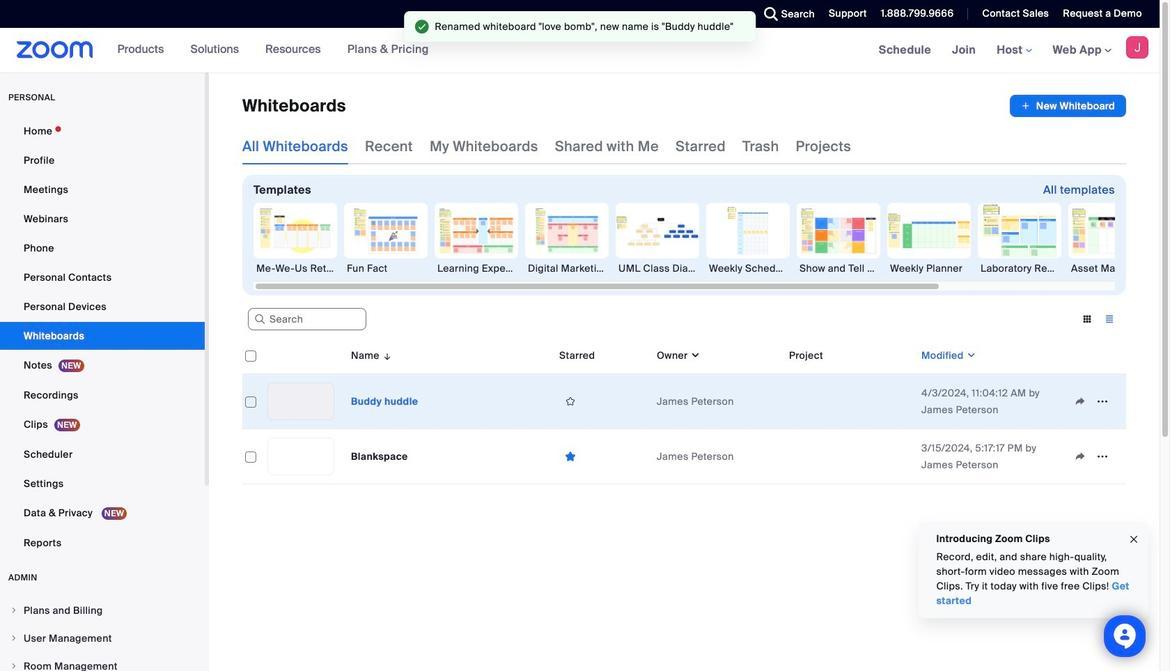 Task type: locate. For each thing, give the bounding box(es) containing it.
list mode, selected image
[[1099, 313, 1121, 325]]

banner
[[0, 28, 1160, 73]]

share image
[[1070, 450, 1092, 463]]

laboratory report element
[[978, 261, 1062, 275]]

more options for buddy huddle image
[[1092, 395, 1114, 408]]

0 vertical spatial menu item
[[0, 597, 205, 624]]

buddy huddle element
[[351, 395, 418, 408]]

1 cell from the top
[[784, 374, 916, 429]]

down image
[[964, 348, 977, 362]]

1 menu item from the top
[[0, 597, 205, 624]]

application
[[1010, 95, 1127, 117], [242, 337, 1137, 495], [1070, 391, 1121, 412], [1070, 446, 1121, 467]]

click to unstar the whiteboard blankspace image
[[560, 450, 582, 463]]

1 right image from the top
[[10, 606, 18, 615]]

0 vertical spatial right image
[[10, 606, 18, 615]]

success image
[[415, 20, 429, 33]]

2 cell from the top
[[784, 429, 916, 484]]

more options for blankspace image
[[1092, 450, 1114, 463]]

3 menu item from the top
[[0, 653, 205, 671]]

2 right image from the top
[[10, 634, 18, 642]]

menu item
[[0, 597, 205, 624], [0, 625, 205, 652], [0, 653, 205, 671]]

weekly planner element
[[888, 261, 971, 275]]

2 vertical spatial right image
[[10, 662, 18, 670]]

blankspace element
[[351, 450, 408, 463]]

grid mode, not selected image
[[1077, 313, 1099, 325]]

3 right image from the top
[[10, 662, 18, 670]]

asset management element
[[1069, 261, 1153, 275]]

1 vertical spatial menu item
[[0, 625, 205, 652]]

buddy huddle, modified at apr 03, 2024 by james peterson, link image
[[268, 383, 334, 420]]

learning experience canvas element
[[435, 261, 518, 275]]

Search text field
[[248, 308, 367, 330]]

1 vertical spatial right image
[[10, 634, 18, 642]]

thumbnail of blankspace image
[[268, 438, 334, 475]]

add image
[[1021, 99, 1031, 113]]

close image
[[1129, 531, 1140, 547]]

cell
[[784, 374, 916, 429], [784, 429, 916, 484]]

right image
[[10, 606, 18, 615], [10, 634, 18, 642], [10, 662, 18, 670]]

2 vertical spatial menu item
[[0, 653, 205, 671]]

cell for share image
[[784, 374, 916, 429]]



Task type: vqa. For each thing, say whether or not it's contained in the screenshot.
Clips to the bottom
no



Task type: describe. For each thing, give the bounding box(es) containing it.
me-we-us retrospective element
[[254, 261, 337, 275]]

fun fact element
[[344, 261, 428, 275]]

admin menu menu
[[0, 597, 205, 671]]

show and tell with a twist element
[[797, 261, 881, 275]]

cell for share icon
[[784, 429, 916, 484]]

thumbnail of buddy huddle image
[[268, 383, 334, 419]]

2 menu item from the top
[[0, 625, 205, 652]]

product information navigation
[[107, 28, 440, 72]]

share image
[[1070, 395, 1092, 408]]

uml class diagram element
[[616, 261, 700, 275]]

digital marketing canvas element
[[525, 261, 609, 275]]

meetings navigation
[[869, 28, 1160, 73]]

zoom logo image
[[17, 41, 93, 59]]

personal menu menu
[[0, 117, 205, 558]]

arrow down image
[[380, 347, 393, 364]]

profile picture image
[[1127, 36, 1149, 59]]

weekly schedule element
[[707, 261, 790, 275]]

click to star the whiteboard buddy huddle image
[[560, 395, 582, 408]]

tabs of all whiteboard page tab list
[[242, 128, 852, 164]]



